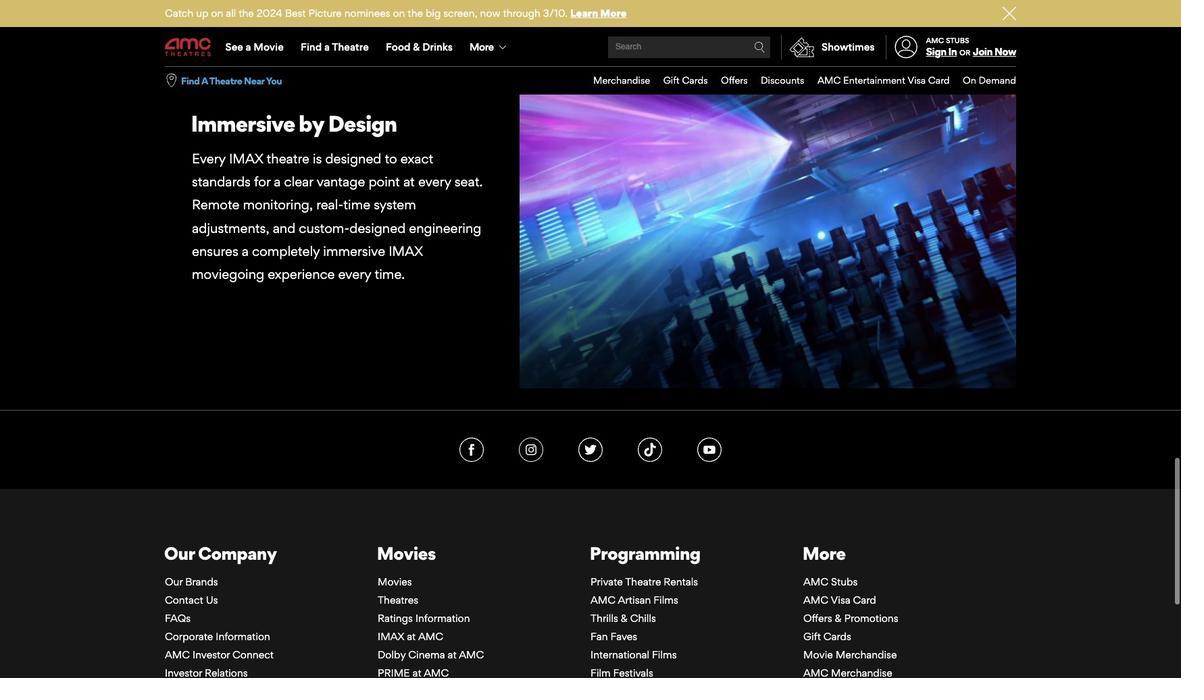 Task type: vqa. For each thing, say whether or not it's contained in the screenshot.
middle the &
yes



Task type: describe. For each thing, give the bounding box(es) containing it.
1 the from the left
[[239, 7, 254, 20]]

artisan
[[618, 594, 651, 607]]

movies link
[[378, 576, 412, 589]]

find for find a theatre
[[301, 41, 322, 53]]

movies for movies
[[377, 543, 436, 565]]

vantage
[[317, 174, 365, 190]]

0 horizontal spatial &
[[413, 41, 420, 53]]

theatres
[[378, 594, 419, 607]]

sign in button
[[927, 45, 957, 58]]

amc inside "our brands contact us faqs corporate information amc investor connect"
[[165, 649, 190, 662]]

every
[[192, 151, 226, 167]]

more button
[[461, 28, 518, 66]]

movie inside amc stubs amc visa card offers & promotions gift cards movie merchandise
[[804, 649, 834, 662]]

clear
[[284, 174, 313, 190]]

imax inside movies theatres ratings information imax at amc dolby cinema at amc
[[378, 631, 405, 644]]

big
[[426, 7, 441, 20]]

gift cards
[[664, 74, 708, 86]]

on demand link
[[950, 67, 1017, 95]]

footer containing our company
[[0, 411, 1182, 679]]

by
[[299, 111, 324, 138]]

engineering
[[409, 220, 482, 236]]

join
[[973, 45, 993, 58]]

theatre inside private theatre rentals amc artisan films thrills & chills fan faves international films
[[626, 576, 662, 589]]

amc down showtimes link
[[818, 74, 841, 86]]

a right for
[[274, 174, 281, 190]]

our for our brands contact us faqs corporate information amc investor connect
[[165, 576, 183, 589]]

thrills & chills link
[[591, 613, 656, 625]]

imax at amc link
[[378, 631, 444, 644]]

design
[[328, 111, 397, 138]]

card inside amc stubs amc visa card offers & promotions gift cards movie merchandise
[[854, 594, 877, 607]]

at inside 'every imax theatre is designed to exact standards for a clear vantage point at every seat. remote monitoring, real-time system adjustments, and custom-designed engineering ensures a completely immersive imax moviegoing experience every time.'
[[404, 174, 415, 190]]

moviegoing
[[192, 266, 264, 283]]

menu containing more
[[165, 28, 1017, 66]]

our company
[[164, 543, 277, 565]]

amc twitter image
[[579, 438, 603, 463]]

real-
[[317, 197, 344, 213]]

1 vertical spatial designed
[[350, 220, 406, 236]]

drinks
[[423, 41, 453, 53]]

catch
[[165, 7, 194, 20]]

fan faves link
[[591, 631, 638, 644]]

0 vertical spatial gift cards link
[[651, 67, 708, 95]]

movie inside menu
[[254, 41, 284, 53]]

amc investor connect link
[[165, 649, 274, 662]]

stubs for in
[[946, 36, 970, 45]]

in
[[949, 45, 957, 58]]

a down picture
[[324, 41, 330, 53]]

movies theatres ratings information imax at amc dolby cinema at amc
[[378, 576, 484, 662]]

theatre
[[267, 151, 310, 167]]

cards inside amc stubs amc visa card offers & promotions gift cards movie merchandise
[[824, 631, 852, 644]]

investor
[[193, 649, 230, 662]]

promotions
[[845, 613, 899, 625]]

offers & promotions link
[[804, 613, 899, 625]]

0 vertical spatial designed
[[326, 151, 382, 167]]

dolby
[[378, 649, 406, 662]]

find a theatre near you
[[181, 75, 282, 86]]

brands
[[185, 576, 218, 589]]

food & drinks link
[[378, 28, 461, 66]]

card inside menu
[[929, 74, 950, 86]]

time
[[344, 197, 371, 213]]

1 vertical spatial imax
[[389, 243, 423, 259]]

company
[[198, 543, 277, 565]]

amc entertainment visa card
[[818, 74, 950, 86]]

amc inside amc stubs sign in or join now
[[927, 36, 945, 45]]

visa inside menu
[[908, 74, 926, 86]]

menu containing merchandise
[[580, 67, 1017, 95]]

2024
[[257, 7, 283, 20]]

see
[[226, 41, 243, 53]]

amc stubs link
[[804, 576, 858, 589]]

amc visa card link
[[804, 594, 877, 607]]

programming
[[590, 543, 701, 565]]

standards
[[192, 174, 251, 190]]

corporate
[[165, 631, 213, 644]]

sign in or join amc stubs element
[[886, 28, 1017, 66]]

amc right cinema
[[459, 649, 484, 662]]

& inside private theatre rentals amc artisan films thrills & chills fan faves international films
[[621, 613, 628, 625]]

user profile image
[[888, 36, 926, 59]]

amc artisan films link
[[591, 594, 679, 607]]

theatre for a
[[332, 41, 369, 53]]

merchandise inside amc stubs amc visa card offers & promotions gift cards movie merchandise
[[836, 649, 897, 662]]

theatre for a
[[209, 75, 242, 86]]

our brands link
[[165, 576, 218, 589]]

you
[[266, 75, 282, 86]]

private theatre rentals amc artisan films thrills & chills fan faves international films
[[591, 576, 699, 662]]

faves
[[611, 631, 638, 644]]

amc tiktok image
[[638, 438, 663, 463]]

2 vertical spatial at
[[448, 649, 457, 662]]

merchandise link
[[580, 67, 651, 95]]

0 horizontal spatial merchandise
[[594, 74, 651, 86]]

cards inside menu
[[682, 74, 708, 86]]

1 horizontal spatial gift cards link
[[804, 631, 852, 644]]

a right see
[[246, 41, 251, 53]]

catch up on all the 2024 best picture nominees on the big screen, now through 3/10. learn more
[[165, 7, 627, 20]]

information inside "our brands contact us faqs corporate information amc investor connect"
[[216, 631, 270, 644]]

private theatre rentals link
[[591, 576, 699, 589]]

through
[[503, 7, 541, 20]]

2 on from the left
[[393, 7, 405, 20]]

near
[[244, 75, 265, 86]]

more inside button
[[470, 41, 494, 53]]

every imax theatre is designed to exact standards for a clear vantage point at every seat. remote monitoring, real-time system adjustments, and custom-designed engineering ensures a completely immersive imax moviegoing experience every time.
[[192, 151, 483, 283]]

find a theatre near you button
[[181, 74, 282, 87]]

international
[[591, 649, 650, 662]]

amc up dolby cinema at amc link
[[418, 631, 444, 644]]

join now button
[[973, 45, 1017, 58]]

ratings
[[378, 613, 413, 625]]

learn more link
[[571, 7, 627, 20]]

search the AMC website text field
[[614, 42, 755, 52]]

cinema
[[409, 649, 445, 662]]

cookie consent banner dialog
[[0, 642, 1182, 679]]



Task type: locate. For each thing, give the bounding box(es) containing it.
0 vertical spatial find
[[301, 41, 322, 53]]

all
[[226, 7, 236, 20]]

demand
[[979, 74, 1017, 86]]

0 vertical spatial movies
[[377, 543, 436, 565]]

0 vertical spatial information
[[416, 613, 470, 625]]

0 vertical spatial more
[[601, 7, 627, 20]]

amc entertainment visa card link
[[805, 67, 950, 95]]

submit search icon image
[[755, 42, 765, 53]]

1 vertical spatial more
[[470, 41, 494, 53]]

amc down amc stubs 'link'
[[804, 594, 829, 607]]

gift inside amc stubs amc visa card offers & promotions gift cards movie merchandise
[[804, 631, 821, 644]]

0 vertical spatial every
[[418, 174, 451, 190]]

custom-
[[299, 220, 350, 236]]

1 vertical spatial our
[[165, 576, 183, 589]]

information inside movies theatres ratings information imax at amc dolby cinema at amc
[[416, 613, 470, 625]]

discounts
[[761, 74, 805, 86]]

amc twitter image
[[579, 438, 603, 463]]

1 vertical spatial movies
[[378, 576, 412, 589]]

fan
[[591, 631, 608, 644]]

merchandise left gift cards
[[594, 74, 651, 86]]

find down picture
[[301, 41, 322, 53]]

immersive
[[191, 111, 295, 138]]

our up 'contact' at the bottom of the page
[[165, 576, 183, 589]]

1 vertical spatial merchandise
[[836, 649, 897, 662]]

2 horizontal spatial &
[[835, 613, 842, 625]]

2 vertical spatial more
[[803, 543, 846, 565]]

2 the from the left
[[408, 7, 423, 20]]

amc down corporate
[[165, 649, 190, 662]]

1 horizontal spatial information
[[416, 613, 470, 625]]

amc logo image
[[165, 38, 212, 57], [165, 38, 212, 57]]

thrills
[[591, 613, 619, 625]]

international films link
[[591, 649, 677, 662]]

visa down amc stubs 'link'
[[831, 594, 851, 607]]

1 horizontal spatial the
[[408, 7, 423, 20]]

films
[[654, 594, 679, 607], [652, 649, 677, 662]]

offers inside amc stubs amc visa card offers & promotions gift cards movie merchandise
[[804, 613, 833, 625]]

gift down search the amc website text field
[[664, 74, 680, 86]]

footer
[[0, 411, 1182, 679]]

0 vertical spatial visa
[[908, 74, 926, 86]]

find inside the "find a theatre near you" button
[[181, 75, 200, 86]]

1 vertical spatial every
[[338, 266, 371, 283]]

stubs for visa
[[832, 576, 858, 589]]

0 vertical spatial at
[[404, 174, 415, 190]]

every down exact
[[418, 174, 451, 190]]

system
[[374, 197, 416, 213]]

1 vertical spatial menu
[[580, 67, 1017, 95]]

stubs
[[946, 36, 970, 45], [832, 576, 858, 589]]

1 vertical spatial movie
[[804, 649, 834, 662]]

imax up for
[[229, 151, 263, 167]]

theatre down nominees on the left
[[332, 41, 369, 53]]

1 vertical spatial cards
[[824, 631, 852, 644]]

our up our brands 'link'
[[164, 543, 195, 565]]

faqs link
[[165, 613, 191, 625]]

more up amc stubs 'link'
[[803, 543, 846, 565]]

imax up time. at the top
[[389, 243, 423, 259]]

0 vertical spatial films
[[654, 594, 679, 607]]

point
[[369, 174, 400, 190]]

movies inside movies theatres ratings information imax at amc dolby cinema at amc
[[378, 576, 412, 589]]

2 horizontal spatial theatre
[[626, 576, 662, 589]]

up
[[196, 7, 209, 20]]

0 horizontal spatial movie
[[254, 41, 284, 53]]

offers left discounts
[[721, 74, 748, 86]]

find
[[301, 41, 322, 53], [181, 75, 200, 86]]

2 vertical spatial theatre
[[626, 576, 662, 589]]

experience
[[268, 266, 335, 283]]

0 horizontal spatial information
[[216, 631, 270, 644]]

adjustments,
[[192, 220, 270, 236]]

0 vertical spatial card
[[929, 74, 950, 86]]

1 vertical spatial at
[[407, 631, 416, 644]]

every down immersive
[[338, 266, 371, 283]]

remote
[[192, 197, 240, 213]]

stubs up amc visa card link
[[832, 576, 858, 589]]

1 horizontal spatial find
[[301, 41, 322, 53]]

gift cards link
[[651, 67, 708, 95], [804, 631, 852, 644]]

stubs up the in
[[946, 36, 970, 45]]

1 horizontal spatial card
[[929, 74, 950, 86]]

more down now at top left
[[470, 41, 494, 53]]

0 vertical spatial theatre
[[332, 41, 369, 53]]

rentals
[[664, 576, 699, 589]]

1 horizontal spatial cards
[[824, 631, 852, 644]]

1 horizontal spatial gift
[[804, 631, 821, 644]]

immersive experiences image
[[520, 35, 1017, 389]]

find a theatre link
[[292, 28, 378, 66]]

more
[[601, 7, 627, 20], [470, 41, 494, 53], [803, 543, 846, 565]]

now
[[480, 7, 501, 20]]

& right the food
[[413, 41, 420, 53]]

0 horizontal spatial every
[[338, 266, 371, 283]]

entertainment
[[844, 74, 906, 86]]

on
[[211, 7, 223, 20], [393, 7, 405, 20]]

the right all
[[239, 7, 254, 20]]

showtimes image
[[782, 35, 822, 59]]

see a movie link
[[217, 28, 292, 66]]

0 horizontal spatial gift
[[664, 74, 680, 86]]

films down rentals
[[654, 594, 679, 607]]

information up imax at amc link on the left bottom
[[416, 613, 470, 625]]

1 vertical spatial information
[[216, 631, 270, 644]]

cards down search the amc website text field
[[682, 74, 708, 86]]

card down sign in button on the right of page
[[929, 74, 950, 86]]

& down amc visa card link
[[835, 613, 842, 625]]

movie down 2024
[[254, 41, 284, 53]]

stubs inside amc stubs amc visa card offers & promotions gift cards movie merchandise
[[832, 576, 858, 589]]

on
[[964, 74, 977, 86]]

1 horizontal spatial every
[[418, 174, 451, 190]]

1 horizontal spatial merchandise
[[836, 649, 897, 662]]

on left all
[[211, 7, 223, 20]]

menu down showtimes image
[[580, 67, 1017, 95]]

0 horizontal spatial visa
[[831, 594, 851, 607]]

0 vertical spatial gift
[[664, 74, 680, 86]]

0 horizontal spatial theatre
[[209, 75, 242, 86]]

dolby cinema at amc link
[[378, 649, 484, 662]]

theatre right a
[[209, 75, 242, 86]]

0 vertical spatial our
[[164, 543, 195, 565]]

1 horizontal spatial offers
[[804, 613, 833, 625]]

1 vertical spatial films
[[652, 649, 677, 662]]

picture
[[309, 7, 342, 20]]

a
[[246, 41, 251, 53], [324, 41, 330, 53], [274, 174, 281, 190], [242, 243, 249, 259]]

amc up amc visa card link
[[804, 576, 829, 589]]

0 horizontal spatial offers
[[721, 74, 748, 86]]

designed down system
[[350, 220, 406, 236]]

amc up sign at the top right
[[927, 36, 945, 45]]

amc youtube image
[[698, 438, 722, 463], [698, 438, 722, 463]]

information up connect
[[216, 631, 270, 644]]

faqs
[[165, 613, 191, 625]]

amc instagram image
[[519, 438, 544, 463], [519, 438, 544, 463]]

amc tiktok image
[[638, 438, 663, 463]]

or
[[960, 48, 971, 58]]

1 horizontal spatial on
[[393, 7, 405, 20]]

at down exact
[[404, 174, 415, 190]]

more inside footer
[[803, 543, 846, 565]]

movies for movies theatres ratings information imax at amc dolby cinema at amc
[[378, 576, 412, 589]]

the left big
[[408, 7, 423, 20]]

0 horizontal spatial the
[[239, 7, 254, 20]]

0 vertical spatial movie
[[254, 41, 284, 53]]

movie down offers & promotions link on the bottom
[[804, 649, 834, 662]]

on right nominees on the left
[[393, 7, 405, 20]]

1 vertical spatial gift cards link
[[804, 631, 852, 644]]

best
[[285, 7, 306, 20]]

ratings information link
[[378, 613, 470, 625]]

visa down 'user profile' "image"
[[908, 74, 926, 86]]

1 vertical spatial stubs
[[832, 576, 858, 589]]

0 horizontal spatial on
[[211, 7, 223, 20]]

3/10.
[[544, 7, 568, 20]]

find inside find a theatre link
[[301, 41, 322, 53]]

more right learn
[[601, 7, 627, 20]]

visa inside amc stubs amc visa card offers & promotions gift cards movie merchandise
[[831, 594, 851, 607]]

1 vertical spatial offers
[[804, 613, 833, 625]]

learn
[[571, 7, 599, 20]]

a
[[201, 75, 208, 86]]

0 horizontal spatial find
[[181, 75, 200, 86]]

0 vertical spatial merchandise
[[594, 74, 651, 86]]

0 horizontal spatial gift cards link
[[651, 67, 708, 95]]

1 horizontal spatial stubs
[[946, 36, 970, 45]]

1 vertical spatial find
[[181, 75, 200, 86]]

time.
[[375, 266, 405, 283]]

1 horizontal spatial theatre
[[332, 41, 369, 53]]

designed up vantage
[[326, 151, 382, 167]]

exact
[[401, 151, 434, 167]]

0 horizontal spatial stubs
[[832, 576, 858, 589]]

private
[[591, 576, 623, 589]]

1 vertical spatial visa
[[831, 594, 851, 607]]

at right cinema
[[448, 649, 457, 662]]

theatre inside menu
[[332, 41, 369, 53]]

showtimes link
[[782, 35, 875, 59]]

immersive
[[323, 243, 386, 259]]

merchandise down "promotions"
[[836, 649, 897, 662]]

films down chills
[[652, 649, 677, 662]]

gift up movie merchandise link
[[804, 631, 821, 644]]

& inside amc stubs amc visa card offers & promotions gift cards movie merchandise
[[835, 613, 842, 625]]

theatres link
[[378, 594, 419, 607]]

0 vertical spatial menu
[[165, 28, 1017, 66]]

2 horizontal spatial more
[[803, 543, 846, 565]]

us
[[206, 594, 218, 607]]

cards
[[682, 74, 708, 86], [824, 631, 852, 644]]

1 horizontal spatial movie
[[804, 649, 834, 662]]

movies up movies link
[[377, 543, 436, 565]]

on demand
[[964, 74, 1017, 86]]

0 vertical spatial cards
[[682, 74, 708, 86]]

a down "adjustments,"
[[242, 243, 249, 259]]

movie merchandise link
[[804, 649, 897, 662]]

to
[[385, 151, 397, 167]]

0 vertical spatial offers
[[721, 74, 748, 86]]

0 horizontal spatial card
[[854, 594, 877, 607]]

contact
[[165, 594, 203, 607]]

menu down learn
[[165, 28, 1017, 66]]

amc
[[927, 36, 945, 45], [818, 74, 841, 86], [804, 576, 829, 589], [591, 594, 616, 607], [804, 594, 829, 607], [418, 631, 444, 644], [165, 649, 190, 662], [459, 649, 484, 662]]

menu
[[165, 28, 1017, 66], [580, 67, 1017, 95]]

is
[[313, 151, 322, 167]]

& up faves
[[621, 613, 628, 625]]

1 vertical spatial theatre
[[209, 75, 242, 86]]

card up "promotions"
[[854, 594, 877, 607]]

1 horizontal spatial &
[[621, 613, 628, 625]]

amc up thrills
[[591, 594, 616, 607]]

contact us link
[[165, 594, 218, 607]]

seat.
[[455, 174, 483, 190]]

at down ratings information link
[[407, 631, 416, 644]]

find left a
[[181, 75, 200, 86]]

1 horizontal spatial visa
[[908, 74, 926, 86]]

find a theatre
[[301, 41, 369, 53]]

discounts link
[[748, 67, 805, 95]]

1 vertical spatial card
[[854, 594, 877, 607]]

movies up theatres link
[[378, 576, 412, 589]]

stubs inside amc stubs sign in or join now
[[946, 36, 970, 45]]

imax up 'dolby'
[[378, 631, 405, 644]]

food & drinks
[[386, 41, 453, 53]]

amc stubs sign in or join now
[[927, 36, 1017, 58]]

1 vertical spatial gift
[[804, 631, 821, 644]]

now
[[995, 45, 1017, 58]]

chills
[[631, 613, 656, 625]]

2 vertical spatial imax
[[378, 631, 405, 644]]

food
[[386, 41, 411, 53]]

1 horizontal spatial more
[[601, 7, 627, 20]]

0 vertical spatial stubs
[[946, 36, 970, 45]]

cards up movie merchandise link
[[824, 631, 852, 644]]

0 vertical spatial imax
[[229, 151, 263, 167]]

1 on from the left
[[211, 7, 223, 20]]

gift inside menu
[[664, 74, 680, 86]]

offers link
[[708, 67, 748, 95]]

gift cards link down search the amc website text field
[[651, 67, 708, 95]]

our inside "our brands contact us faqs corporate information amc investor connect"
[[165, 576, 183, 589]]

immersive by design
[[191, 111, 397, 138]]

offers
[[721, 74, 748, 86], [804, 613, 833, 625]]

amc facebook image
[[460, 438, 484, 463], [460, 438, 484, 463]]

find for find a theatre near you
[[181, 75, 200, 86]]

see a movie
[[226, 41, 284, 53]]

amc inside private theatre rentals amc artisan films thrills & chills fan faves international films
[[591, 594, 616, 607]]

theatre inside button
[[209, 75, 242, 86]]

monitoring,
[[243, 197, 313, 213]]

theatre up the artisan in the right bottom of the page
[[626, 576, 662, 589]]

offers down amc visa card link
[[804, 613, 833, 625]]

&
[[413, 41, 420, 53], [621, 613, 628, 625], [835, 613, 842, 625]]

our for our company
[[164, 543, 195, 565]]

0 horizontal spatial cards
[[682, 74, 708, 86]]

our brands contact us faqs corporate information amc investor connect
[[165, 576, 274, 662]]

0 horizontal spatial more
[[470, 41, 494, 53]]

for
[[254, 174, 271, 190]]

completely
[[252, 243, 320, 259]]

gift cards link up movie merchandise link
[[804, 631, 852, 644]]



